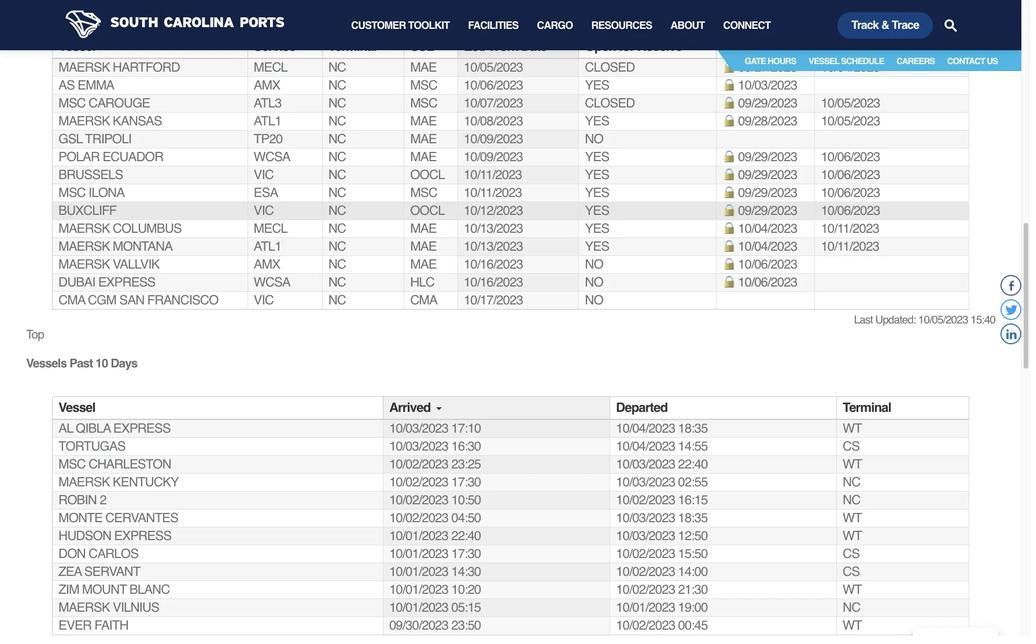 Task type: vqa. For each thing, say whether or not it's contained in the screenshot.


Task type: locate. For each thing, give the bounding box(es) containing it.
open
[[585, 39, 616, 54]]

date up careers link
[[908, 39, 933, 54]]

vessel for departed
[[58, 401, 95, 415]]

msc ilona
[[58, 186, 125, 200]]

1 vertical spatial 22:40
[[451, 529, 481, 544]]

0 vertical spatial 🔒 10/06/2023
[[722, 258, 797, 272]]

express up san
[[98, 275, 155, 290]]

1 date from the left
[[521, 39, 547, 54]]

erd
[[722, 39, 748, 54]]

1 vertical spatial 10/13/2023
[[464, 240, 523, 254]]

for
[[619, 39, 634, 54]]

10/01/2023 up 10/01/2023 05:15
[[389, 583, 448, 598]]

10/04/2023
[[821, 60, 880, 75], [738, 222, 797, 236], [738, 240, 797, 254], [616, 422, 675, 436], [616, 440, 675, 454]]

11 🔒 from the top
[[722, 258, 735, 272]]

yes for columbus
[[585, 222, 609, 236]]

1 cma from the left
[[58, 293, 85, 308]]

1 17:30 from the top
[[451, 476, 481, 490]]

maersk up gsl tripoli
[[58, 114, 110, 128]]

wt for 10/03/2023 18:35
[[843, 512, 862, 526]]

0 vertical spatial last
[[821, 39, 846, 54]]

don carlos
[[58, 547, 138, 562]]

resources link
[[591, 0, 652, 50]]

🔒 for carouge
[[722, 96, 735, 111]]

0 vertical spatial mecl
[[254, 60, 287, 75]]

10/01/2023 down 10/01/2023 17:30
[[389, 565, 448, 580]]

10/03/2023 for 10/03/2023 18:35
[[616, 512, 675, 526]]

0 horizontal spatial terminal
[[328, 39, 377, 54]]

3 🔒 09/29/2023 from the top
[[722, 168, 797, 182]]

cma for cma cgm san francisco
[[58, 293, 85, 308]]

1 closed from the top
[[585, 60, 635, 75]]

vessel for terminal
[[58, 39, 95, 54]]

🔒 10/06/2023 for mae
[[722, 258, 797, 272]]

🔒 10/04/2023 for mecl
[[722, 222, 797, 236]]

1 vertical spatial last
[[854, 313, 873, 326]]

0 vertical spatial 10/13/2023
[[464, 222, 523, 236]]

0 vertical spatial vic
[[254, 168, 274, 182]]

10/01/2023
[[389, 529, 448, 544], [389, 547, 448, 562], [389, 565, 448, 580], [389, 583, 448, 598], [389, 601, 448, 616], [616, 601, 675, 616]]

1 wcsa from the top
[[254, 150, 290, 164]]

10/02/2023 for 10/02/2023 21:30
[[616, 583, 675, 598]]

wcsa for polar ecuador
[[254, 150, 290, 164]]

18:35 up 14:55
[[678, 422, 708, 436]]

nc for cgm
[[328, 293, 346, 308]]

09/29/2023 for ecuador
[[738, 150, 797, 164]]

3 🔒 from the top
[[722, 96, 735, 111]]

2 17:30 from the top
[[451, 547, 481, 562]]

10/02/2023 up 10/02/2023 21:30
[[616, 565, 675, 580]]

0 vertical spatial 22:40
[[678, 458, 708, 472]]

cs for 10/02/2023 15:50
[[843, 547, 860, 562]]

express
[[98, 275, 155, 290], [113, 422, 170, 436], [114, 529, 171, 544]]

hudson
[[58, 529, 111, 544]]

1 maersk from the top
[[58, 60, 110, 75]]

10/03/2023 up 10/02/2023 15:50
[[616, 529, 675, 544]]

10/02/2023 for 10/02/2023 14:00
[[616, 565, 675, 580]]

2 yes from the top
[[585, 114, 609, 128]]

18:35 for 10/04/2023 18:35
[[678, 422, 708, 436]]

maersk down buxcliff in the top of the page
[[58, 222, 110, 236]]

last receiving date: activate to sort column ascending element
[[815, 36, 969, 58]]

6 maersk from the top
[[58, 476, 110, 490]]

express for dubai express
[[98, 275, 155, 290]]

2 wt from the top
[[843, 458, 862, 472]]

carlos
[[89, 547, 138, 562]]

zim
[[58, 583, 79, 598]]

5 mae from the top
[[410, 222, 437, 236]]

receiving
[[849, 39, 905, 54]]

3 cs from the top
[[843, 565, 860, 580]]

10/02/2023 down 10/01/2023 19:00
[[616, 619, 675, 634]]

vessel up as emma
[[58, 39, 95, 54]]

2 mecl from the top
[[254, 222, 287, 236]]

mecl for maersk hartford
[[254, 60, 287, 75]]

1 vertical spatial 🔒 10/04/2023
[[722, 240, 797, 254]]

1 oocl from the top
[[410, 168, 445, 182]]

🔒 10/06/2023 for hlc
[[722, 275, 797, 290]]

2 maersk from the top
[[58, 114, 110, 128]]

2 date from the left
[[908, 39, 933, 54]]

5 🔒 from the top
[[722, 150, 735, 164]]

0 horizontal spatial last
[[821, 39, 846, 54]]

10/03/2023 up 10/03/2023 02:55 in the bottom right of the page
[[616, 458, 675, 472]]

10/03/2023 down the 10/03/2023 22:40
[[616, 476, 675, 490]]

date inside "element"
[[521, 39, 547, 54]]

2 🔒 10/04/2023 from the top
[[722, 240, 797, 254]]

date down cargo
[[521, 39, 547, 54]]

1 vertical spatial wcsa
[[254, 275, 290, 290]]

1 🔒 from the top
[[722, 60, 735, 75]]

track
[[852, 18, 879, 32]]

2 no from the top
[[585, 258, 603, 272]]

10/02/2023 up 10/02/2023 17:30
[[389, 458, 448, 472]]

1 18:35 from the top
[[678, 422, 708, 436]]

5 maersk from the top
[[58, 258, 110, 272]]

ecuador
[[102, 150, 163, 164]]

7 mae from the top
[[410, 258, 437, 272]]

🔒 09/29/2023 for ilona
[[722, 186, 797, 200]]

open for receive: activate to sort column ascending element
[[579, 36, 716, 58]]

10/01/2023 down 10/01/2023 22:40
[[389, 547, 448, 562]]

10/09/2023
[[464, 132, 523, 146], [464, 150, 523, 164]]

🔒 10/06/2023
[[722, 258, 797, 272], [722, 275, 797, 290]]

maersk kentucky
[[58, 476, 179, 490]]

vessel left schedule
[[809, 56, 839, 66]]

service
[[254, 39, 296, 54]]

0 horizontal spatial date
[[521, 39, 547, 54]]

3 vic from the top
[[254, 293, 274, 308]]

polar
[[58, 150, 99, 164]]

2 18:35 from the top
[[678, 512, 708, 526]]

10/02/2023 down 10/02/2023 14:00
[[616, 583, 675, 598]]

1 vertical spatial atl1
[[254, 240, 281, 254]]

servant
[[84, 565, 140, 580]]

7 yes from the top
[[585, 222, 609, 236]]

amx for as emma
[[254, 78, 280, 93]]

maersk up dubai
[[58, 258, 110, 272]]

mae for maersk montana
[[410, 240, 437, 254]]

🔒 09/27/2023
[[722, 60, 797, 75]]

maersk vilnius
[[58, 601, 159, 616]]

10/07/2023
[[464, 96, 523, 111]]

qibla
[[76, 422, 111, 436]]

10/01/2023 for 10/01/2023 10:20
[[389, 583, 448, 598]]

16:15
[[678, 494, 708, 508]]

17:30 up 14:30
[[451, 547, 481, 562]]

search image
[[945, 19, 957, 32]]

wt
[[843, 422, 862, 436], [843, 458, 862, 472], [843, 512, 862, 526], [843, 529, 862, 544], [843, 583, 862, 598], [843, 619, 862, 634]]

0 vertical spatial oocl
[[410, 168, 445, 182]]

10/02/2023 up 10/02/2023 04:50
[[389, 494, 448, 508]]

1 🔒 09/29/2023 from the top
[[722, 96, 797, 111]]

atl1 for maersk montana
[[254, 240, 281, 254]]

6 🔒 from the top
[[722, 168, 735, 182]]

oocl for 10/11/2023
[[410, 168, 445, 182]]

tortugas
[[58, 440, 125, 454]]

vic
[[254, 168, 274, 182], [254, 204, 274, 218], [254, 293, 274, 308]]

1 vertical spatial amx
[[254, 258, 280, 272]]

3 mae from the top
[[410, 132, 437, 146]]

10/03/2023 for 10/03/2023 22:40
[[616, 458, 675, 472]]

express down cervantes
[[114, 529, 171, 544]]

cargo
[[537, 19, 573, 31]]

22:40 up 02:55
[[678, 458, 708, 472]]

4 🔒 09/29/2023 from the top
[[722, 186, 797, 200]]

terminal inside terminal: activate to sort column ascending element
[[328, 39, 377, 54]]

0 vertical spatial closed
[[585, 60, 635, 75]]

no for wcsa
[[585, 275, 603, 290]]

last up vessel schedule link
[[821, 39, 846, 54]]

nc for ecuador
[[328, 150, 346, 164]]

ssl: activate to sort column ascending element
[[404, 36, 458, 58]]

4 yes from the top
[[585, 168, 609, 182]]

mecl down the service
[[254, 60, 287, 75]]

tripoli
[[85, 132, 131, 146]]

10/03/2023 for 10/03/2023 12:50
[[616, 529, 675, 544]]

est.
[[464, 39, 485, 54]]

1 amx from the top
[[254, 78, 280, 93]]

1 vic from the top
[[254, 168, 274, 182]]

2 vertical spatial express
[[114, 529, 171, 544]]

yes for montana
[[585, 240, 609, 254]]

12 🔒 from the top
[[722, 275, 735, 290]]

toolkit
[[408, 19, 450, 31]]

6 wt from the top
[[843, 619, 862, 634]]

yes for ilona
[[585, 186, 609, 200]]

0 vertical spatial 🔒 10/04/2023
[[722, 222, 797, 236]]

resources
[[591, 19, 652, 31]]

oocl
[[410, 168, 445, 182], [410, 204, 445, 218]]

2 10/13/2023 from the top
[[464, 240, 523, 254]]

1 mecl from the top
[[254, 60, 287, 75]]

0 vertical spatial 18:35
[[678, 422, 708, 436]]

2 amx from the top
[[254, 258, 280, 272]]

16:30
[[451, 440, 481, 454]]

4 mae from the top
[[410, 150, 437, 164]]

9 🔒 from the top
[[722, 222, 735, 236]]

vessel up 'al'
[[58, 401, 95, 415]]

10/16/2023 for mae
[[464, 258, 523, 272]]

17:30
[[451, 476, 481, 490], [451, 547, 481, 562]]

columbus
[[113, 222, 182, 236]]

0 vertical spatial 10/09/2023
[[464, 132, 523, 146]]

2 closed from the top
[[585, 96, 635, 111]]

terminal inside 'terminal' element
[[843, 401, 891, 415]]

maersk up maersk vallvik
[[58, 240, 110, 254]]

10 🔒 from the top
[[722, 240, 735, 254]]

track & trace link
[[838, 12, 933, 38]]

1 cs from the top
[[843, 440, 860, 454]]

vessel inside track & trace banner
[[809, 56, 839, 66]]

0 horizontal spatial 22:40
[[451, 529, 481, 544]]

&
[[882, 18, 889, 32]]

4 wt from the top
[[843, 529, 862, 544]]

open for receive
[[585, 39, 682, 54]]

10/01/2023 up 09/30/2023
[[389, 601, 448, 616]]

1 horizontal spatial date
[[908, 39, 933, 54]]

departed element
[[610, 397, 837, 420]]

receive
[[637, 39, 682, 54]]

maersk for maersk columbus
[[58, 222, 110, 236]]

amx for maersk vallvik
[[254, 258, 280, 272]]

1 vertical spatial 18:35
[[678, 512, 708, 526]]

5 wt from the top
[[843, 583, 862, 598]]

2 atl1 from the top
[[254, 240, 281, 254]]

0 horizontal spatial cma
[[58, 293, 85, 308]]

10/02/2023 up 10/01/2023 22:40
[[389, 512, 448, 526]]

vessels
[[26, 357, 67, 371]]

maersk up ever on the bottom
[[58, 601, 110, 616]]

1 10/16/2023 from the top
[[464, 258, 523, 272]]

1 yes from the top
[[585, 78, 609, 93]]

trace
[[892, 18, 919, 32]]

8 yes from the top
[[585, 240, 609, 254]]

09/30/2023 23:50
[[389, 619, 481, 634]]

1 vertical spatial cs
[[843, 547, 860, 562]]

amx
[[254, 78, 280, 93], [254, 258, 280, 272]]

10/01/2023 down 10/02/2023 04:50
[[389, 529, 448, 544]]

🔒 10/04/2023 for atl1
[[722, 240, 797, 254]]

10/02/2023 up 10/02/2023 14:00
[[616, 547, 675, 562]]

4 no from the top
[[585, 293, 603, 308]]

3 yes from the top
[[585, 150, 609, 164]]

2 09/29/2023 from the top
[[738, 150, 797, 164]]

1 vertical spatial vic
[[254, 204, 274, 218]]

1 vertical spatial vessel
[[809, 56, 839, 66]]

17:30 down 23:25
[[451, 476, 481, 490]]

1 vertical spatial 10/09/2023
[[464, 150, 523, 164]]

atl1 down atl3
[[254, 114, 281, 128]]

10/02/2023 for 10/02/2023 10:50
[[389, 494, 448, 508]]

09/29/2023 for ilona
[[738, 186, 797, 200]]

2 vertical spatial vic
[[254, 293, 274, 308]]

4 09/29/2023 from the top
[[738, 186, 797, 200]]

last for last updated: 10/05/2023 15:40
[[854, 313, 873, 326]]

1 horizontal spatial cma
[[410, 293, 437, 308]]

wt for 10/02/2023 21:30
[[843, 583, 862, 598]]

yes for ecuador
[[585, 150, 609, 164]]

ilona
[[89, 186, 125, 200]]

mecl for maersk columbus
[[254, 222, 287, 236]]

10/05/2023
[[464, 60, 523, 75], [821, 96, 880, 111], [821, 114, 880, 128], [918, 313, 968, 326]]

careers link
[[897, 56, 935, 66]]

maersk up as emma
[[58, 60, 110, 75]]

closed for 10/05/2023
[[585, 60, 635, 75]]

terminal: activate to sort column ascending element
[[322, 36, 404, 58]]

10/01/2023 22:40
[[389, 529, 481, 544]]

last left 'updated:'
[[854, 313, 873, 326]]

23:50
[[451, 619, 481, 634]]

0 vertical spatial express
[[98, 275, 155, 290]]

7 maersk from the top
[[58, 601, 110, 616]]

msc
[[410, 78, 437, 93], [58, 96, 85, 111], [410, 96, 437, 111], [58, 186, 85, 200], [410, 186, 437, 200], [58, 458, 85, 472]]

1 vertical spatial terminal
[[843, 401, 891, 415]]

18:35 down 16:15
[[678, 512, 708, 526]]

14:30
[[451, 565, 481, 580]]

10/09/2023 for no
[[464, 132, 523, 146]]

10/03/2023 down arrived
[[389, 422, 448, 436]]

express up charleston
[[113, 422, 170, 436]]

2 cma from the left
[[410, 293, 437, 308]]

nc for columbus
[[328, 222, 346, 236]]

17:30 for 10/02/2023 17:30
[[451, 476, 481, 490]]

0 vertical spatial terminal
[[328, 39, 377, 54]]

vessel schedule link
[[809, 56, 884, 66]]

10/02/2023 for 10/02/2023 17:30
[[389, 476, 448, 490]]

2 10/09/2023 from the top
[[464, 150, 523, 164]]

10/02/2023 down 10/03/2023 02:55 in the bottom right of the page
[[616, 494, 675, 508]]

🔒 10/03/2023
[[722, 78, 797, 93]]

1 horizontal spatial 22:40
[[678, 458, 708, 472]]

est. work date: activate to sort column descending element
[[458, 36, 579, 58]]

cma down hlc
[[410, 293, 437, 308]]

10/02/2023 17:30
[[389, 476, 481, 490]]

mae for maersk kansas
[[410, 114, 437, 128]]

10/02/2023 down "10/02/2023 23:25"
[[389, 476, 448, 490]]

1 vertical spatial 10/16/2023
[[464, 275, 523, 290]]

maersk for maersk montana
[[58, 240, 110, 254]]

2 mae from the top
[[410, 114, 437, 128]]

2 🔒 10/06/2023 from the top
[[722, 275, 797, 290]]

22:40 down 04:50
[[451, 529, 481, 544]]

6 yes from the top
[[585, 204, 609, 218]]

maersk up robin 2
[[58, 476, 110, 490]]

1 09/29/2023 from the top
[[738, 96, 797, 111]]

10/03/2023 up "10/02/2023 23:25"
[[389, 440, 448, 454]]

10/02/2023 04:50
[[389, 512, 481, 526]]

2 vertical spatial cs
[[843, 565, 860, 580]]

2 vertical spatial vessel
[[58, 401, 95, 415]]

oocl for 10/12/2023
[[410, 204, 445, 218]]

dubai express
[[58, 275, 155, 290]]

10/02/2023 21:30
[[616, 583, 708, 598]]

last receiving date
[[821, 39, 933, 54]]

10/13/2023 for mecl
[[464, 222, 523, 236]]

1 horizontal spatial terminal
[[843, 401, 891, 415]]

mae
[[410, 60, 437, 75], [410, 114, 437, 128], [410, 132, 437, 146], [410, 150, 437, 164], [410, 222, 437, 236], [410, 240, 437, 254], [410, 258, 437, 272]]

cs for 10/02/2023 14:00
[[843, 565, 860, 580]]

0 vertical spatial vessel
[[58, 39, 95, 54]]

2 🔒 from the top
[[722, 78, 735, 93]]

facilities
[[468, 19, 519, 31]]

6 mae from the top
[[410, 240, 437, 254]]

yes for emma
[[585, 78, 609, 93]]

esa
[[254, 186, 278, 200]]

1 horizontal spatial last
[[854, 313, 873, 326]]

zim mount blanc
[[58, 583, 170, 598]]

2 oocl from the top
[[410, 204, 445, 218]]

last for last receiving date
[[821, 39, 846, 54]]

1 10/09/2023 from the top
[[464, 132, 523, 146]]

10/03/2023 down 10/02/2023 16:15
[[616, 512, 675, 526]]

3 09/29/2023 from the top
[[738, 168, 797, 182]]

4 maersk from the top
[[58, 240, 110, 254]]

2 wcsa from the top
[[254, 275, 290, 290]]

10/01/2023 for 10/01/2023 17:30
[[389, 547, 448, 562]]

1 no from the top
[[585, 132, 603, 146]]

4 🔒 from the top
[[722, 114, 735, 128]]

al qibla express
[[58, 422, 170, 436]]

atl1 down esa
[[254, 240, 281, 254]]

no
[[585, 132, 603, 146], [585, 258, 603, 272], [585, 275, 603, 290], [585, 293, 603, 308]]

3 maersk from the top
[[58, 222, 110, 236]]

1 🔒 10/04/2023 from the top
[[722, 222, 797, 236]]

0 vertical spatial amx
[[254, 78, 280, 93]]

work
[[488, 39, 518, 54]]

1 atl1 from the top
[[254, 114, 281, 128]]

cma
[[58, 293, 85, 308], [410, 293, 437, 308]]

5 🔒 09/29/2023 from the top
[[722, 204, 797, 218]]

2 10/16/2023 from the top
[[464, 275, 523, 290]]

10/02/2023 for 10/02/2023 00:45
[[616, 619, 675, 634]]

09/29/2023
[[738, 96, 797, 111], [738, 150, 797, 164], [738, 168, 797, 182], [738, 186, 797, 200], [738, 204, 797, 218]]

10/01/2023 down 10/02/2023 21:30
[[616, 601, 675, 616]]

10/11/2023
[[464, 168, 522, 182], [464, 186, 522, 200], [821, 222, 879, 236], [821, 240, 879, 254]]

0 vertical spatial atl1
[[254, 114, 281, 128]]

mae for gsl tripoli
[[410, 132, 437, 146]]

10/04/2023 14:55
[[616, 440, 708, 454]]

wt for 10/02/2023 00:45
[[843, 619, 862, 634]]

0 vertical spatial 17:30
[[451, 476, 481, 490]]

10/03/2023 12:50
[[616, 529, 708, 544]]

2 cs from the top
[[843, 547, 860, 562]]

0 vertical spatial 10/16/2023
[[464, 258, 523, 272]]

7 🔒 from the top
[[722, 186, 735, 200]]

1 vertical spatial oocl
[[410, 204, 445, 218]]

3 no from the top
[[585, 275, 603, 290]]

10/03/2023 for 10/03/2023 02:55
[[616, 476, 675, 490]]

0 vertical spatial wcsa
[[254, 150, 290, 164]]

gsl
[[58, 132, 82, 146]]

2 vic from the top
[[254, 204, 274, 218]]

5 yes from the top
[[585, 186, 609, 200]]

8 🔒 from the top
[[722, 204, 735, 218]]

1 vertical spatial mecl
[[254, 222, 287, 236]]

10/16/2023 for hlc
[[464, 275, 523, 290]]

10/13/2023 for atl1
[[464, 240, 523, 254]]

10/03/2023 16:30
[[389, 440, 481, 454]]

hlc
[[410, 275, 434, 290]]

mae for maersk vallvik
[[410, 258, 437, 272]]

1 wt from the top
[[843, 422, 862, 436]]

10/02/2023 for 10/02/2023 04:50
[[389, 512, 448, 526]]

1 vertical spatial 17:30
[[451, 547, 481, 562]]

1 mae from the top
[[410, 60, 437, 75]]

mecl down esa
[[254, 222, 287, 236]]

cma down dubai
[[58, 293, 85, 308]]

vessel: activate to sort column ascending element
[[52, 36, 248, 58]]

nc for montana
[[328, 240, 346, 254]]

cma for cma
[[410, 293, 437, 308]]

1 10/13/2023 from the top
[[464, 222, 523, 236]]

0 vertical spatial cs
[[843, 440, 860, 454]]

vessel element
[[52, 397, 383, 420]]

last
[[821, 39, 846, 54], [854, 313, 873, 326]]

3 wt from the top
[[843, 512, 862, 526]]

maersk for maersk kentucky
[[58, 476, 110, 490]]

1 vertical spatial closed
[[585, 96, 635, 111]]

2 🔒 09/29/2023 from the top
[[722, 150, 797, 164]]

1 🔒 10/06/2023 from the top
[[722, 258, 797, 272]]

1 vertical spatial 🔒 10/06/2023
[[722, 275, 797, 290]]



Task type: describe. For each thing, give the bounding box(es) containing it.
10/01/2023 17:30
[[389, 547, 481, 562]]

nc for hartford
[[328, 60, 346, 75]]

10/02/2023 10:50
[[389, 494, 481, 508]]

maersk hartford
[[58, 60, 180, 75]]

19:00
[[678, 601, 708, 616]]

atl3
[[254, 96, 281, 111]]

blanc
[[129, 583, 170, 598]]

buxcliff
[[58, 204, 116, 218]]

carouge
[[89, 96, 150, 111]]

10/02/2023 00:45
[[616, 619, 708, 634]]

don
[[58, 547, 85, 562]]

15:50
[[678, 547, 708, 562]]

14:00
[[678, 565, 708, 580]]

montana
[[113, 240, 173, 254]]

mae for maersk columbus
[[410, 222, 437, 236]]

10/02/2023 15:50
[[616, 547, 708, 562]]

hudson express
[[58, 529, 171, 544]]

10/03/2023 for 10/03/2023 16:30
[[389, 440, 448, 454]]

10/01/2023 14:30
[[389, 565, 481, 580]]

yes for kansas
[[585, 114, 609, 128]]

closed for 10/07/2023
[[585, 96, 635, 111]]

2
[[100, 494, 106, 508]]

10/04/2023 for 10/04/2023
[[821, 60, 880, 75]]

careers
[[897, 56, 935, 66]]

10/08/2023
[[464, 114, 523, 128]]

nc for tripoli
[[328, 132, 346, 146]]

vilnius
[[113, 601, 159, 616]]

🔒 for express
[[722, 275, 735, 290]]

dubai
[[58, 275, 95, 290]]

10/03/2023 down 09/27/2023
[[738, 78, 797, 93]]

cargo link
[[537, 0, 573, 50]]

nc for express
[[328, 275, 346, 290]]

monte
[[58, 512, 102, 526]]

hartford
[[113, 60, 180, 75]]

22:40 for 10/01/2023 22:40
[[451, 529, 481, 544]]

atl1 for maersk kansas
[[254, 114, 281, 128]]

10/09/2023 for yes
[[464, 150, 523, 164]]

faith
[[94, 619, 128, 634]]

maersk for maersk kansas
[[58, 114, 110, 128]]

arrived element
[[383, 397, 610, 420]]

🔒 for hartford
[[722, 60, 735, 75]]

san
[[119, 293, 144, 308]]

10/01/2023 19:00
[[616, 601, 708, 616]]

21:30
[[678, 583, 708, 598]]

francisco
[[147, 293, 218, 308]]

🔒 for montana
[[722, 240, 735, 254]]

days
[[111, 357, 137, 371]]

no for tp20
[[585, 132, 603, 146]]

nc for kansas
[[328, 114, 346, 128]]

connect link
[[723, 0, 771, 50]]

date for est. work date
[[521, 39, 547, 54]]

02:55
[[678, 476, 708, 490]]

hours
[[768, 56, 796, 66]]

10/02/2023 14:00
[[616, 565, 708, 580]]

erd: activate to sort column ascending element
[[716, 36, 815, 58]]

vessel schedule
[[809, 56, 884, 66]]

mount
[[82, 583, 127, 598]]

wcsa for dubai express
[[254, 275, 290, 290]]

monte cervantes
[[58, 512, 178, 526]]

track & trace banner
[[0, 0, 1022, 77]]

robin 2
[[58, 494, 106, 508]]

🔒 for emma
[[722, 78, 735, 93]]

maersk montana
[[58, 240, 173, 254]]

🔒 09/29/2023 for carouge
[[722, 96, 797, 111]]

tp20
[[254, 132, 282, 146]]

09/28/2023
[[738, 114, 797, 128]]

10/04/2023 for 10/04/2023 14:55
[[616, 440, 675, 454]]

service: activate to sort column ascending element
[[248, 36, 322, 58]]

5 09/29/2023 from the top
[[738, 204, 797, 218]]

no for amx
[[585, 258, 603, 272]]

connect
[[723, 19, 771, 31]]

🔒 09/28/2023
[[722, 114, 797, 128]]

10/03/2023 for 10/03/2023 17:10
[[389, 422, 448, 436]]

mae for polar ecuador
[[410, 150, 437, 164]]

10/02/2023 for 10/02/2023 23:25
[[389, 458, 448, 472]]

10/17/2023
[[464, 293, 523, 308]]

nc for carouge
[[328, 96, 346, 111]]

maersk for maersk vallvik
[[58, 258, 110, 272]]

no for vic
[[585, 293, 603, 308]]

10/01/2023 05:15
[[389, 601, 481, 616]]

past
[[69, 357, 93, 371]]

top
[[26, 328, 44, 342]]

🔒 for vallvik
[[722, 258, 735, 272]]

about link
[[671, 0, 705, 50]]

18:35 for 10/03/2023 18:35
[[678, 512, 708, 526]]

10/03/2023 02:55
[[616, 476, 708, 490]]

customer toolkit
[[351, 19, 450, 31]]

maersk for maersk hartford
[[58, 60, 110, 75]]

10/02/2023 for 10/02/2023 16:15
[[616, 494, 675, 508]]

ever
[[58, 619, 91, 634]]

gate hours link
[[745, 56, 796, 66]]

1 vertical spatial express
[[113, 422, 170, 436]]

customer
[[351, 19, 406, 31]]

10/04/2023 for 10/04/2023 18:35
[[616, 422, 675, 436]]

departed
[[616, 401, 668, 415]]

nc for emma
[[328, 78, 346, 93]]

express for hudson express
[[114, 529, 171, 544]]

terminal element
[[837, 397, 969, 420]]

maersk kansas
[[58, 114, 162, 128]]

10/01/2023 for 10/01/2023 05:15
[[389, 601, 448, 616]]

wt for 10/03/2023 12:50
[[843, 529, 862, 544]]

cs for 10/04/2023 14:55
[[843, 440, 860, 454]]

23:25
[[451, 458, 481, 472]]

🔒 09/29/2023 for ecuador
[[722, 150, 797, 164]]

10/01/2023 for 10/01/2023 19:00
[[616, 601, 675, 616]]

kansas
[[113, 114, 162, 128]]

cma cgm san francisco
[[58, 293, 218, 308]]

maersk for maersk vilnius
[[58, 601, 110, 616]]

gate
[[745, 56, 766, 66]]

schedule
[[841, 56, 884, 66]]

brussels
[[58, 168, 123, 182]]

last updated: 10/05/2023 15:40
[[854, 313, 996, 326]]

15:40
[[971, 313, 996, 326]]

10/01/2023 for 10/01/2023 22:40
[[389, 529, 448, 544]]

maersk columbus
[[58, 222, 182, 236]]

gsl tripoli
[[58, 132, 131, 146]]

10/01/2023 10:20
[[389, 583, 481, 598]]

09/29/2023 for carouge
[[738, 96, 797, 111]]

10
[[96, 357, 108, 371]]

nc for vallvik
[[328, 258, 346, 272]]

terminal for 'terminal' element
[[843, 401, 891, 415]]

wt for 10/03/2023 22:40
[[843, 458, 862, 472]]

terminal for terminal: activate to sort column ascending element
[[328, 39, 377, 54]]

10/03/2023 22:40
[[616, 458, 708, 472]]

vic for cma cgm san francisco
[[254, 293, 274, 308]]

vic for brussels
[[254, 168, 274, 182]]

vessels past 10 days
[[26, 357, 137, 371]]

10/02/2023 23:25
[[389, 458, 481, 472]]

🔒 for ilona
[[722, 186, 735, 200]]

10/02/2023 for 10/02/2023 15:50
[[616, 547, 675, 562]]

🔒 for ecuador
[[722, 150, 735, 164]]

nc for ilona
[[328, 186, 346, 200]]

customer toolkit link
[[351, 0, 450, 50]]

vic for buxcliff
[[254, 204, 274, 218]]

cervantes
[[105, 512, 178, 526]]

est. work date
[[464, 39, 547, 54]]

🔒 for columbus
[[722, 222, 735, 236]]

gate hours
[[745, 56, 796, 66]]

zea
[[58, 565, 82, 580]]



